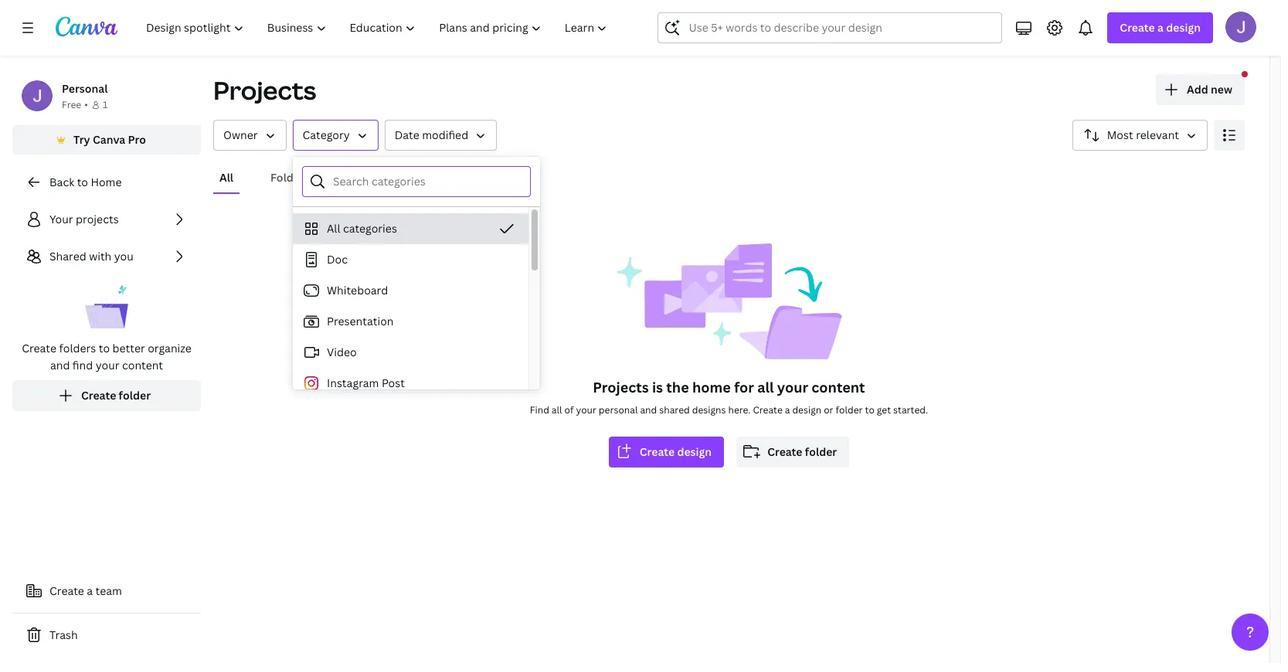 Task type: vqa. For each thing, say whether or not it's contained in the screenshot.
the leftmost 'YOU'
no



Task type: locate. For each thing, give the bounding box(es) containing it.
most
[[1107, 128, 1133, 142]]

0 vertical spatial folder
[[119, 388, 151, 403]]

1 vertical spatial and
[[640, 403, 657, 417]]

add new
[[1187, 82, 1233, 97]]

0 horizontal spatial create folder
[[81, 388, 151, 403]]

create folder button down or
[[737, 437, 849, 468]]

1 horizontal spatial to
[[99, 341, 110, 355]]

2 horizontal spatial your
[[777, 378, 808, 396]]

create inside create folders to better organize and find your content
[[22, 341, 56, 355]]

a for design
[[1158, 20, 1164, 35]]

2 vertical spatial to
[[865, 403, 875, 417]]

create inside projects is the home for all your content find all of your personal and shared designs here. create a design or folder to get started.
[[753, 403, 783, 417]]

all inside button
[[327, 221, 340, 236]]

0 horizontal spatial design
[[677, 444, 712, 459]]

2 vertical spatial your
[[576, 403, 596, 417]]

0 vertical spatial your
[[96, 358, 119, 372]]

projects for projects is the home for all your content find all of your personal and shared designs here. create a design or folder to get started.
[[593, 378, 649, 396]]

projects is the home for all your content find all of your personal and shared designs here. create a design or folder to get started.
[[530, 378, 928, 417]]

you
[[114, 249, 134, 264]]

and
[[50, 358, 70, 372], [640, 403, 657, 417]]

back
[[49, 175, 74, 189]]

design
[[1166, 20, 1201, 35], [792, 403, 822, 417], [677, 444, 712, 459]]

folder down or
[[805, 444, 837, 459]]

a inside projects is the home for all your content find all of your personal and shared designs here. create a design or folder to get started.
[[785, 403, 790, 417]]

modified
[[422, 128, 468, 142]]

all left of on the bottom left of page
[[552, 403, 562, 417]]

1 vertical spatial to
[[99, 341, 110, 355]]

projects
[[213, 73, 316, 107], [593, 378, 649, 396]]

all for all
[[219, 170, 233, 185]]

a inside dropdown button
[[1158, 20, 1164, 35]]

all for all categories
[[327, 221, 340, 236]]

1 vertical spatial content
[[812, 378, 865, 396]]

a for team
[[87, 583, 93, 598]]

0 vertical spatial design
[[1166, 20, 1201, 35]]

shared
[[49, 249, 86, 264]]

1 horizontal spatial and
[[640, 403, 657, 417]]

Sort by button
[[1072, 120, 1208, 151]]

projects inside projects is the home for all your content find all of your personal and shared designs here. create a design or folder to get started.
[[593, 378, 649, 396]]

2 vertical spatial a
[[87, 583, 93, 598]]

list
[[12, 204, 201, 411]]

0 vertical spatial content
[[122, 358, 163, 372]]

create a design
[[1120, 20, 1201, 35]]

0 vertical spatial create folder
[[81, 388, 151, 403]]

0 vertical spatial create folder button
[[12, 380, 201, 411]]

content
[[122, 358, 163, 372], [812, 378, 865, 396]]

0 vertical spatial and
[[50, 358, 70, 372]]

all up doc
[[327, 221, 340, 236]]

all
[[757, 378, 774, 396], [552, 403, 562, 417]]

create folder
[[81, 388, 151, 403], [767, 444, 837, 459]]

1 vertical spatial create folder
[[767, 444, 837, 459]]

1 vertical spatial a
[[785, 403, 790, 417]]

create folder button down find
[[12, 380, 201, 411]]

with
[[89, 249, 112, 264]]

free
[[62, 98, 81, 111]]

Owner button
[[213, 120, 286, 151]]

and down is
[[640, 403, 657, 417]]

1 horizontal spatial your
[[576, 403, 596, 417]]

to right back
[[77, 175, 88, 189]]

content up or
[[812, 378, 865, 396]]

post
[[382, 376, 405, 390]]

create folder down or
[[767, 444, 837, 459]]

designs
[[347, 170, 388, 185]]

instagram post button
[[293, 368, 529, 399]]

all inside button
[[219, 170, 233, 185]]

add
[[1187, 82, 1208, 97]]

projects up personal on the left bottom of page
[[593, 378, 649, 396]]

trash link
[[12, 620, 201, 651]]

to left get
[[865, 403, 875, 417]]

1 horizontal spatial create folder button
[[737, 437, 849, 468]]

design inside projects is the home for all your content find all of your personal and shared designs here. create a design or folder to get started.
[[792, 403, 822, 417]]

a left the team
[[87, 583, 93, 598]]

1 vertical spatial all
[[327, 221, 340, 236]]

your right find
[[96, 358, 119, 372]]

the
[[666, 378, 689, 396]]

to inside projects is the home for all your content find all of your personal and shared designs here. create a design or folder to get started.
[[865, 403, 875, 417]]

create a design button
[[1108, 12, 1213, 43]]

create
[[1120, 20, 1155, 35], [22, 341, 56, 355], [81, 388, 116, 403], [753, 403, 783, 417], [640, 444, 675, 459], [767, 444, 802, 459], [49, 583, 84, 598]]

create folder inside 'list'
[[81, 388, 151, 403]]

0 horizontal spatial create folder button
[[12, 380, 201, 411]]

whiteboard button
[[293, 275, 529, 306]]

1 horizontal spatial all
[[327, 221, 340, 236]]

1 vertical spatial all
[[552, 403, 562, 417]]

try canva pro
[[73, 132, 146, 147]]

0 vertical spatial a
[[1158, 20, 1164, 35]]

0 vertical spatial to
[[77, 175, 88, 189]]

folder right or
[[836, 403, 863, 417]]

2 horizontal spatial to
[[865, 403, 875, 417]]

shared
[[659, 403, 690, 417]]

list box
[[293, 213, 529, 663]]

0 horizontal spatial content
[[122, 358, 163, 372]]

canva
[[93, 132, 125, 147]]

date
[[395, 128, 419, 142]]

1 vertical spatial create folder button
[[737, 437, 849, 468]]

1 vertical spatial folder
[[836, 403, 863, 417]]

home
[[692, 378, 731, 396]]

0 horizontal spatial to
[[77, 175, 88, 189]]

all button
[[213, 163, 240, 192]]

folder down better
[[119, 388, 151, 403]]

whiteboard
[[327, 283, 388, 298]]

a inside button
[[87, 583, 93, 598]]

1 vertical spatial projects
[[593, 378, 649, 396]]

video option
[[293, 337, 529, 368]]

your
[[96, 358, 119, 372], [777, 378, 808, 396], [576, 403, 596, 417]]

trash
[[49, 627, 78, 642]]

0 vertical spatial projects
[[213, 73, 316, 107]]

1 horizontal spatial all
[[757, 378, 774, 396]]

a up add new dropdown button
[[1158, 20, 1164, 35]]

add new button
[[1156, 74, 1245, 105]]

0 horizontal spatial projects
[[213, 73, 316, 107]]

a
[[1158, 20, 1164, 35], [785, 403, 790, 417], [87, 583, 93, 598]]

all categories button
[[293, 213, 529, 244]]

started.
[[893, 403, 928, 417]]

and left find
[[50, 358, 70, 372]]

0 horizontal spatial a
[[87, 583, 93, 598]]

videos
[[500, 170, 535, 185]]

and inside projects is the home for all your content find all of your personal and shared designs here. create a design or folder to get started.
[[640, 403, 657, 417]]

your right of on the bottom left of page
[[576, 403, 596, 417]]

all
[[219, 170, 233, 185], [327, 221, 340, 236]]

list box containing all categories
[[293, 213, 529, 663]]

to
[[77, 175, 88, 189], [99, 341, 110, 355], [865, 403, 875, 417]]

your right for
[[777, 378, 808, 396]]

design down designs
[[677, 444, 712, 459]]

0 vertical spatial all
[[219, 170, 233, 185]]

find
[[530, 403, 549, 417]]

organize
[[148, 341, 192, 355]]

to left better
[[99, 341, 110, 355]]

0 horizontal spatial all
[[219, 170, 233, 185]]

1 horizontal spatial design
[[792, 403, 822, 417]]

None search field
[[658, 12, 1003, 43]]

create folders to better organize and find your content
[[22, 341, 192, 372]]

images
[[425, 170, 462, 185]]

design left or
[[792, 403, 822, 417]]

and inside create folders to better organize and find your content
[[50, 358, 70, 372]]

1 vertical spatial design
[[792, 403, 822, 417]]

2 horizontal spatial design
[[1166, 20, 1201, 35]]

owner
[[223, 128, 258, 142]]

projects up owner button
[[213, 73, 316, 107]]

0 horizontal spatial all
[[552, 403, 562, 417]]

pro
[[128, 132, 146, 147]]

2 vertical spatial design
[[677, 444, 712, 459]]

all down the owner
[[219, 170, 233, 185]]

1 horizontal spatial projects
[[593, 378, 649, 396]]

most relevant
[[1107, 128, 1179, 142]]

projects for projects
[[213, 73, 316, 107]]

presentation
[[327, 314, 394, 328]]

presentation option
[[293, 306, 529, 337]]

1 vertical spatial your
[[777, 378, 808, 396]]

a left or
[[785, 403, 790, 417]]

create a team
[[49, 583, 122, 598]]

0 horizontal spatial and
[[50, 358, 70, 372]]

try
[[73, 132, 90, 147]]

0 horizontal spatial your
[[96, 358, 119, 372]]

of
[[564, 403, 574, 417]]

all right for
[[757, 378, 774, 396]]

2 horizontal spatial a
[[1158, 20, 1164, 35]]

1 horizontal spatial a
[[785, 403, 790, 417]]

design left jacob simon image
[[1166, 20, 1201, 35]]

create folder down create folders to better organize and find your content
[[81, 388, 151, 403]]

folder
[[119, 388, 151, 403], [836, 403, 863, 417], [805, 444, 837, 459]]

content down better
[[122, 358, 163, 372]]

personal
[[599, 403, 638, 417]]

Date modified button
[[385, 120, 497, 151]]

1 horizontal spatial content
[[812, 378, 865, 396]]

team
[[95, 583, 122, 598]]

1 horizontal spatial create folder
[[767, 444, 837, 459]]

create folder button
[[12, 380, 201, 411], [737, 437, 849, 468]]



Task type: describe. For each thing, give the bounding box(es) containing it.
doc button
[[293, 244, 529, 275]]

content inside projects is the home for all your content find all of your personal and shared designs here. create a design or folder to get started.
[[812, 378, 865, 396]]

designs
[[692, 403, 726, 417]]

better
[[112, 341, 145, 355]]

instagram
[[327, 376, 379, 390]]

list containing your projects
[[12, 204, 201, 411]]

your projects link
[[12, 204, 201, 235]]

home
[[91, 175, 122, 189]]

design inside button
[[677, 444, 712, 459]]

folders
[[270, 170, 310, 185]]

create inside dropdown button
[[1120, 20, 1155, 35]]

1
[[103, 98, 108, 111]]

content inside create folders to better organize and find your content
[[122, 358, 163, 372]]

presentation button
[[293, 306, 529, 337]]

create a team button
[[12, 576, 201, 607]]

categories
[[343, 221, 397, 236]]

folders button
[[264, 163, 316, 192]]

back to home
[[49, 175, 122, 189]]

to inside create folders to better organize and find your content
[[99, 341, 110, 355]]

personal
[[62, 81, 108, 96]]

all categories option
[[293, 213, 529, 244]]

doc
[[327, 252, 348, 267]]

doc option
[[293, 244, 529, 275]]

your
[[49, 212, 73, 226]]

Search search field
[[689, 13, 972, 43]]

date modified
[[395, 128, 468, 142]]

for
[[734, 378, 754, 396]]

0 vertical spatial all
[[757, 378, 774, 396]]

or
[[824, 403, 833, 417]]

design inside dropdown button
[[1166, 20, 1201, 35]]

instagram post
[[327, 376, 405, 390]]

find
[[72, 358, 93, 372]]

here.
[[728, 403, 751, 417]]

back to home link
[[12, 167, 201, 198]]

create design button
[[609, 437, 724, 468]]

create design
[[640, 444, 712, 459]]

is
[[652, 378, 663, 396]]

shared with you link
[[12, 241, 201, 272]]

your projects
[[49, 212, 119, 226]]

top level navigation element
[[136, 12, 621, 43]]

relevant
[[1136, 128, 1179, 142]]

jacob simon image
[[1226, 12, 1256, 43]]

free •
[[62, 98, 88, 111]]

video button
[[293, 337, 529, 368]]

Category button
[[292, 120, 378, 151]]

folder inside 'list'
[[119, 388, 151, 403]]

shared with you
[[49, 249, 134, 264]]

projects
[[76, 212, 119, 226]]

instagram post option
[[293, 368, 529, 399]]

your inside create folders to better organize and find your content
[[96, 358, 119, 372]]

all categories
[[327, 221, 397, 236]]

folders
[[59, 341, 96, 355]]

video
[[327, 345, 357, 359]]

designs button
[[341, 163, 394, 192]]

category
[[303, 128, 350, 142]]

whiteboard option
[[293, 275, 529, 306]]

try canva pro button
[[12, 125, 201, 155]]

folder inside projects is the home for all your content find all of your personal and shared designs here. create a design or folder to get started.
[[836, 403, 863, 417]]

get
[[877, 403, 891, 417]]

videos button
[[493, 163, 541, 192]]

2 vertical spatial folder
[[805, 444, 837, 459]]

•
[[84, 98, 88, 111]]

Search categories search field
[[333, 167, 521, 196]]

new
[[1211, 82, 1233, 97]]

images button
[[419, 163, 469, 192]]



